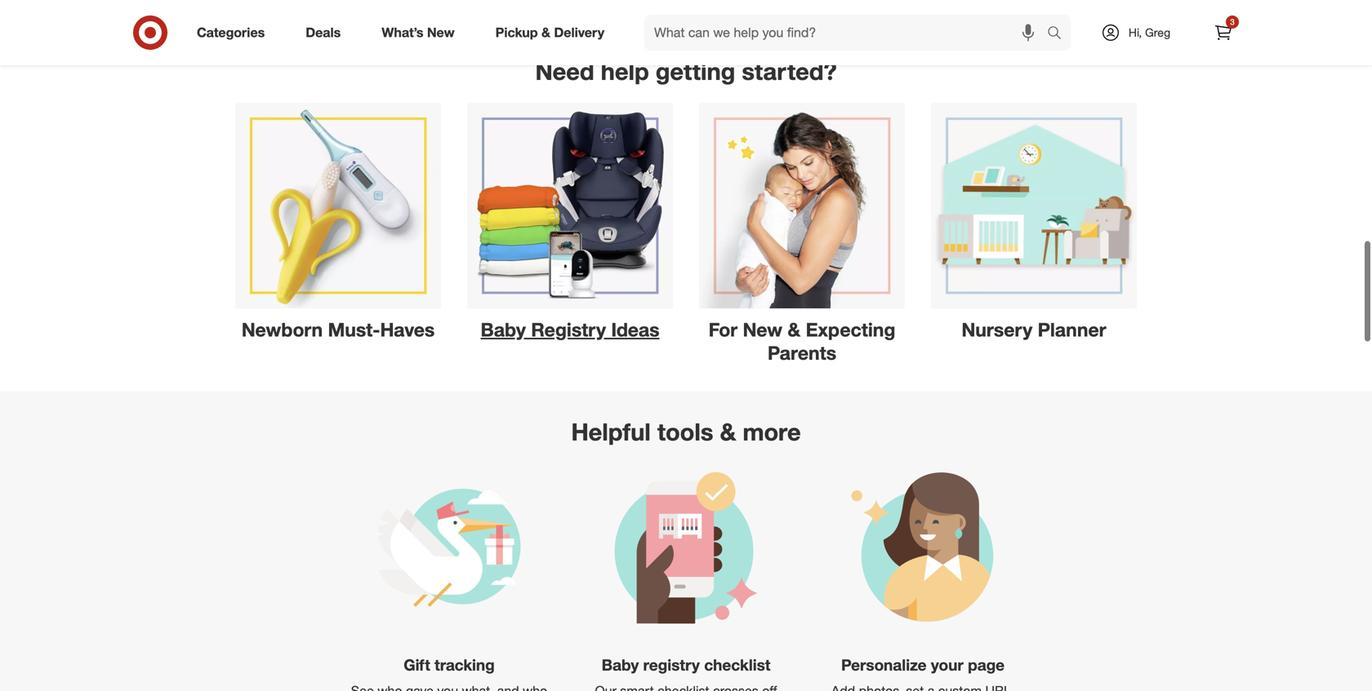 Task type: vqa. For each thing, say whether or not it's contained in the screenshot.
the What's New link
yes



Task type: describe. For each thing, give the bounding box(es) containing it.
what's
[[382, 25, 423, 40]]

& inside the pickup & delivery link
[[541, 25, 550, 40]]

started?
[[742, 57, 837, 86]]

getting
[[656, 57, 735, 86]]

help
[[601, 57, 649, 86]]

tracking
[[435, 656, 495, 675]]

helpful
[[571, 418, 651, 447]]

new for for
[[743, 318, 782, 341]]

must-
[[328, 318, 380, 341]]

tools
[[657, 418, 713, 447]]

baby registry ideas
[[481, 318, 659, 341]]

registry
[[643, 656, 700, 675]]

page
[[968, 656, 1005, 675]]

newborn must-haves image
[[235, 103, 441, 309]]

What can we help you find? suggestions appear below search field
[[644, 15, 1051, 51]]

search
[[1040, 26, 1079, 42]]

what's new
[[382, 25, 455, 40]]

for
[[709, 318, 738, 341]]

helpful tools & more
[[571, 418, 801, 447]]

for new & expecting parents
[[709, 318, 895, 365]]

baby registry ideas image
[[467, 103, 673, 309]]

gift tracking
[[404, 656, 495, 675]]

baby registry ideas link
[[454, 90, 686, 342]]

3
[[1230, 17, 1235, 27]]

gift
[[404, 656, 430, 675]]

need help getting started?
[[535, 57, 837, 86]]

pickup
[[495, 25, 538, 40]]

nursery planner link
[[918, 90, 1150, 342]]

checklist
[[704, 656, 771, 675]]

welcome kit image
[[796, 0, 1164, 49]]

hi,
[[1129, 25, 1142, 40]]

parents
[[768, 342, 836, 365]]

expecting
[[806, 318, 895, 341]]

ideas
[[611, 318, 659, 341]]

personalize your page
[[841, 656, 1005, 675]]



Task type: locate. For each thing, give the bounding box(es) containing it.
baby
[[481, 318, 526, 341], [602, 656, 639, 675]]

1 horizontal spatial baby
[[602, 656, 639, 675]]

1 vertical spatial new
[[743, 318, 782, 341]]

0 vertical spatial &
[[541, 25, 550, 40]]

baby for baby registry ideas
[[481, 318, 526, 341]]

0 vertical spatial baby
[[481, 318, 526, 341]]

pickup & delivery link
[[482, 15, 625, 51]]

nursery planner
[[962, 318, 1106, 341]]

2 vertical spatial &
[[720, 418, 736, 447]]

1 horizontal spatial &
[[720, 418, 736, 447]]

newborn must-haves
[[242, 318, 435, 341]]

2 horizontal spatial &
[[788, 318, 801, 341]]

nursery planner image
[[931, 103, 1137, 309]]

planner
[[1038, 318, 1106, 341]]

your
[[931, 656, 964, 675]]

&
[[541, 25, 550, 40], [788, 318, 801, 341], [720, 418, 736, 447]]

what's new link
[[368, 15, 475, 51]]

hi, greg
[[1129, 25, 1170, 40]]

registry
[[531, 318, 606, 341]]

& right pickup at top
[[541, 25, 550, 40]]

0 horizontal spatial &
[[541, 25, 550, 40]]

pickup & delivery
[[495, 25, 604, 40]]

deals
[[306, 25, 341, 40]]

need
[[535, 57, 594, 86]]

for new & expecting parents image
[[699, 103, 905, 309]]

1 vertical spatial baby
[[602, 656, 639, 675]]

& right tools
[[720, 418, 736, 447]]

greg
[[1145, 25, 1170, 40]]

new inside the 'for new & expecting parents'
[[743, 318, 782, 341]]

& inside the 'for new & expecting parents'
[[788, 318, 801, 341]]

0 horizontal spatial new
[[427, 25, 455, 40]]

newborn must-haves link
[[222, 90, 454, 342]]

baby registry checklist
[[602, 656, 771, 675]]

newborn
[[242, 318, 323, 341]]

3 link
[[1205, 15, 1241, 51]]

categories link
[[183, 15, 285, 51]]

& for helpful tools & more
[[720, 418, 736, 447]]

1 vertical spatial &
[[788, 318, 801, 341]]

new
[[427, 25, 455, 40], [743, 318, 782, 341]]

new inside 'what's new' link
[[427, 25, 455, 40]]

new right what's
[[427, 25, 455, 40]]

baby for baby registry checklist
[[602, 656, 639, 675]]

new right for
[[743, 318, 782, 341]]

more
[[743, 418, 801, 447]]

& up parents
[[788, 318, 801, 341]]

new for what's
[[427, 25, 455, 40]]

for new & expecting parents link
[[686, 90, 918, 365]]

& for for new & expecting parents
[[788, 318, 801, 341]]

0 horizontal spatial baby
[[481, 318, 526, 341]]

haves
[[380, 318, 435, 341]]

personalize
[[841, 656, 927, 675]]

0 vertical spatial new
[[427, 25, 455, 40]]

delivery
[[554, 25, 604, 40]]

search button
[[1040, 15, 1079, 54]]

deals link
[[292, 15, 361, 51]]

nursery
[[962, 318, 1032, 341]]

1 horizontal spatial new
[[743, 318, 782, 341]]

categories
[[197, 25, 265, 40]]



